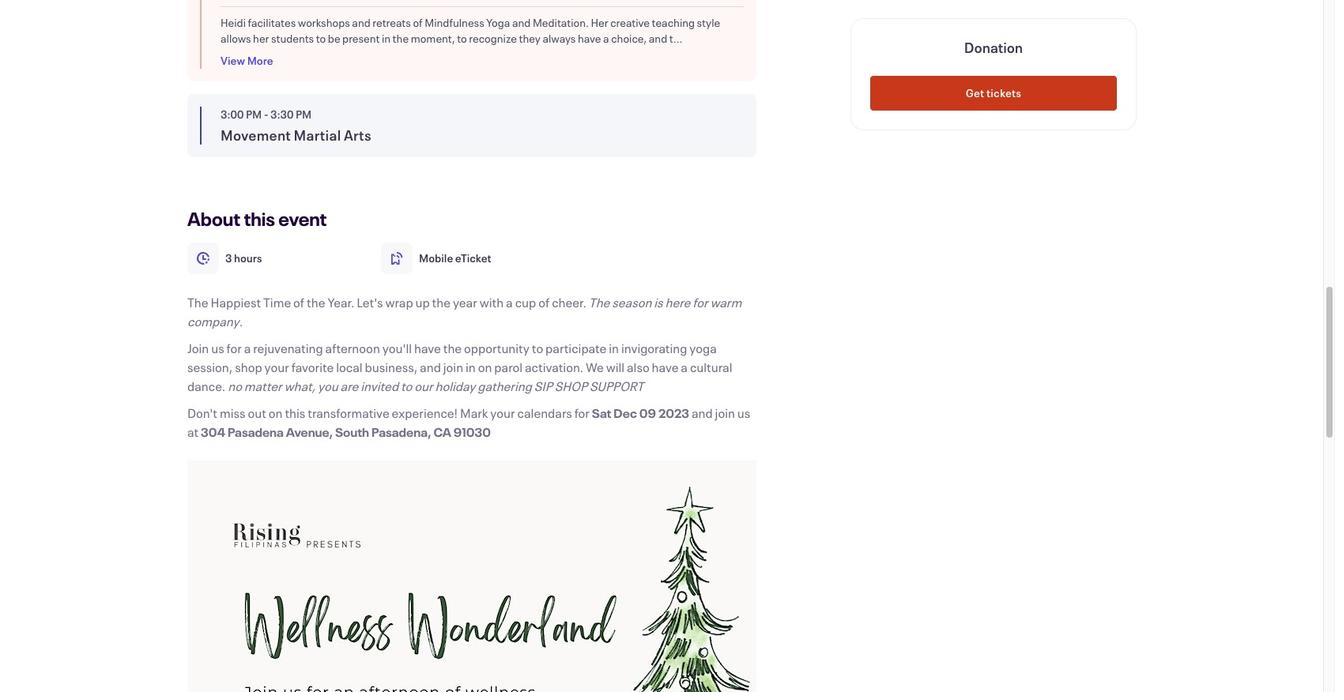 Task type: locate. For each thing, give the bounding box(es) containing it.
about
[[187, 206, 240, 232]]

to up the "activation."
[[532, 340, 543, 357]]

will
[[606, 359, 625, 376]]

2 horizontal spatial for
[[693, 294, 708, 311]]

2 the from the left
[[589, 294, 610, 311]]

1 horizontal spatial on
[[478, 359, 492, 376]]

and up present
[[352, 15, 371, 30]]

1 vertical spatial your
[[491, 405, 515, 421]]

1 horizontal spatial of
[[413, 15, 423, 30]]

more
[[247, 53, 273, 68]]

3 hours
[[225, 251, 262, 266]]

... view more
[[221, 31, 683, 68]]

arts
[[344, 126, 372, 145]]

0 vertical spatial this
[[244, 206, 275, 232]]

yoga
[[487, 15, 510, 30]]

2 vertical spatial have
[[652, 359, 679, 376]]

a down her
[[603, 31, 609, 46]]

shop
[[555, 378, 588, 395]]

2 vertical spatial in
[[466, 359, 476, 376]]

2 pm from the left
[[296, 107, 312, 122]]

and inside join us for a rejuvenating afternoon you'll have the opportunity to participate in invigorating yoga session, shop your favorite local business, and join in on parol activation. we will also have a cultural dance.
[[420, 359, 441, 376]]

to inside join us for a rejuvenating afternoon you'll have the opportunity to participate in invigorating yoga session, shop your favorite local business, and join in on parol activation. we will also have a cultural dance.
[[532, 340, 543, 357]]

the left year.
[[307, 294, 325, 311]]

opportunity
[[464, 340, 530, 357]]

and up no matter what, you are invited to our holiday gathering sip shop support
[[420, 359, 441, 376]]

0 vertical spatial for
[[693, 294, 708, 311]]

the inside heidi facilitates workshops and retreats of mindfulness yoga and meditation. her creative teaching style allows her students to be present in the moment, to recognize they always have a choice, and t
[[393, 31, 409, 46]]

heidi facilitates workshops and retreats of mindfulness yoga and meditation. her creative teaching style allows her students to be present in the moment, to recognize they always have a choice, and t
[[221, 15, 720, 46]]

retreats
[[373, 15, 411, 30]]

moment,
[[411, 31, 455, 46]]

1 horizontal spatial us
[[738, 405, 751, 421]]

movement
[[221, 126, 291, 145]]

us right join
[[211, 340, 224, 357]]

in up "will"
[[609, 340, 619, 357]]

this up avenue,
[[285, 405, 305, 421]]

0 horizontal spatial us
[[211, 340, 224, 357]]

for inside the season is here for warm company
[[693, 294, 708, 311]]

in
[[382, 31, 391, 46], [609, 340, 619, 357], [466, 359, 476, 376]]

us right the 2023
[[738, 405, 751, 421]]

1 horizontal spatial pm
[[296, 107, 312, 122]]

is
[[654, 294, 663, 311]]

hours
[[234, 251, 262, 266]]

your down gathering
[[491, 405, 515, 421]]

meditation.
[[533, 15, 589, 30]]

mark
[[460, 405, 488, 421]]

pm left -
[[246, 107, 262, 122]]

business,
[[365, 359, 418, 376]]

for inside join us for a rejuvenating afternoon you'll have the opportunity to participate in invigorating yoga session, shop your favorite local business, and join in on parol activation. we will also have a cultural dance.
[[227, 340, 242, 357]]

0 horizontal spatial your
[[265, 359, 289, 376]]

on right out
[[269, 405, 283, 421]]

pasadena
[[228, 424, 284, 440]]

3:00
[[221, 107, 244, 122]]

1 horizontal spatial your
[[491, 405, 515, 421]]

have
[[578, 31, 601, 46], [414, 340, 441, 357], [652, 359, 679, 376]]

0 horizontal spatial the
[[187, 294, 208, 311]]

your down rejuvenating
[[265, 359, 289, 376]]

.
[[239, 313, 243, 330]]

304
[[201, 424, 225, 440]]

0 vertical spatial us
[[211, 340, 224, 357]]

calendars
[[518, 405, 572, 421]]

warm
[[710, 294, 742, 311]]

0 vertical spatial on
[[478, 359, 492, 376]]

1 horizontal spatial the
[[589, 294, 610, 311]]

0 horizontal spatial have
[[414, 340, 441, 357]]

avenue,
[[286, 424, 333, 440]]

in up holiday
[[466, 359, 476, 376]]

the down retreats
[[393, 31, 409, 46]]

0 vertical spatial join
[[443, 359, 463, 376]]

the
[[393, 31, 409, 46], [307, 294, 325, 311], [432, 294, 451, 311], [443, 340, 462, 357]]

pm right 3:30
[[296, 107, 312, 122]]

sip
[[534, 378, 553, 395]]

rejuvenating
[[253, 340, 323, 357]]

of right cup
[[539, 294, 550, 311]]

1 vertical spatial in
[[609, 340, 619, 357]]

1 vertical spatial for
[[227, 340, 242, 357]]

you
[[318, 378, 338, 395]]

her
[[253, 31, 269, 46]]

the up holiday
[[443, 340, 462, 357]]

about this event
[[187, 206, 327, 232]]

this up the hours
[[244, 206, 275, 232]]

year.
[[328, 294, 355, 311]]

the inside join us for a rejuvenating afternoon you'll have the opportunity to participate in invigorating yoga session, shop your favorite local business, and join in on parol activation. we will also have a cultural dance.
[[443, 340, 462, 357]]

year
[[453, 294, 477, 311]]

mobile eticket
[[419, 251, 492, 266]]

join inside and join us at
[[715, 405, 735, 421]]

the
[[187, 294, 208, 311], [589, 294, 610, 311]]

our
[[415, 378, 433, 395]]

2 horizontal spatial in
[[609, 340, 619, 357]]

us inside join us for a rejuvenating afternoon you'll have the opportunity to participate in invigorating yoga session, shop your favorite local business, and join in on parol activation. we will also have a cultural dance.
[[211, 340, 224, 357]]

a left cup
[[506, 294, 513, 311]]

2 vertical spatial for
[[575, 405, 590, 421]]

to
[[316, 31, 326, 46], [457, 31, 467, 46], [532, 340, 543, 357], [401, 378, 412, 395]]

get tickets
[[966, 85, 1022, 100]]

of right "time"
[[293, 294, 305, 311]]

at
[[187, 424, 199, 440]]

for right "here"
[[693, 294, 708, 311]]

and
[[352, 15, 371, 30], [512, 15, 531, 30], [649, 31, 668, 46], [420, 359, 441, 376], [692, 405, 713, 421]]

0 horizontal spatial pm
[[246, 107, 262, 122]]

for up shop
[[227, 340, 242, 357]]

have down her
[[578, 31, 601, 46]]

mindfulness
[[425, 15, 485, 30]]

0 horizontal spatial of
[[293, 294, 305, 311]]

join us for a rejuvenating afternoon you'll have the opportunity to participate in invigorating yoga session, shop your favorite local business, and join in on parol activation. we will also have a cultural dance.
[[187, 340, 733, 395]]

on
[[478, 359, 492, 376], [269, 405, 283, 421]]

0 horizontal spatial join
[[443, 359, 463, 376]]

for
[[693, 294, 708, 311], [227, 340, 242, 357], [575, 405, 590, 421]]

here
[[665, 294, 691, 311]]

join
[[187, 340, 209, 357]]

1 the from the left
[[187, 294, 208, 311]]

also
[[627, 359, 650, 376]]

in down retreats
[[382, 31, 391, 46]]

have right you'll at the left of page
[[414, 340, 441, 357]]

the up company
[[187, 294, 208, 311]]

1 vertical spatial us
[[738, 405, 751, 421]]

matter
[[244, 378, 282, 395]]

0 horizontal spatial in
[[382, 31, 391, 46]]

on down "opportunity"
[[478, 359, 492, 376]]

local
[[336, 359, 363, 376]]

and up they
[[512, 15, 531, 30]]

for left sat
[[575, 405, 590, 421]]

the right cheer.
[[589, 294, 610, 311]]

1 vertical spatial on
[[269, 405, 283, 421]]

happiest
[[211, 294, 261, 311]]

0 vertical spatial in
[[382, 31, 391, 46]]

your
[[265, 359, 289, 376], [491, 405, 515, 421]]

0 vertical spatial your
[[265, 359, 289, 376]]

and right the 2023
[[692, 405, 713, 421]]

of up moment,
[[413, 15, 423, 30]]

0 horizontal spatial for
[[227, 340, 242, 357]]

to down the mindfulness
[[457, 31, 467, 46]]

1 horizontal spatial in
[[466, 359, 476, 376]]

have down invigorating
[[652, 359, 679, 376]]

allows
[[221, 31, 251, 46]]

1 vertical spatial join
[[715, 405, 735, 421]]

recognize
[[469, 31, 517, 46]]

sat
[[592, 405, 612, 421]]

0 vertical spatial have
[[578, 31, 601, 46]]

join down cultural
[[715, 405, 735, 421]]

1 horizontal spatial have
[[578, 31, 601, 46]]

1 horizontal spatial join
[[715, 405, 735, 421]]

2 horizontal spatial of
[[539, 294, 550, 311]]

martial
[[294, 126, 341, 145]]

1 horizontal spatial this
[[285, 405, 305, 421]]

afternoon
[[325, 340, 380, 357]]

and left t
[[649, 31, 668, 46]]

on inside join us for a rejuvenating afternoon you'll have the opportunity to participate in invigorating yoga session, shop your favorite local business, and join in on parol activation. we will also have a cultural dance.
[[478, 359, 492, 376]]

the inside the season is here for warm company
[[589, 294, 610, 311]]

-
[[264, 107, 268, 122]]

heidi
[[221, 15, 246, 30]]

0 horizontal spatial on
[[269, 405, 283, 421]]

the for season
[[589, 294, 610, 311]]

this
[[244, 206, 275, 232], [285, 405, 305, 421]]

your inside join us for a rejuvenating afternoon you'll have the opportunity to participate in invigorating yoga session, shop your favorite local business, and join in on parol activation. we will also have a cultural dance.
[[265, 359, 289, 376]]

join up holiday
[[443, 359, 463, 376]]

the right up
[[432, 294, 451, 311]]

pasadena,
[[372, 424, 431, 440]]



Task type: vqa. For each thing, say whether or not it's contained in the screenshot.
the Today button
no



Task type: describe. For each thing, give the bounding box(es) containing it.
mobile
[[419, 251, 453, 266]]

facilitates
[[248, 15, 296, 30]]

a inside heidi facilitates workshops and retreats of mindfulness yoga and meditation. her creative teaching style allows her students to be present in the moment, to recognize they always have a choice, and t
[[603, 31, 609, 46]]

1 pm from the left
[[246, 107, 262, 122]]

are
[[341, 378, 358, 395]]

to left our on the left bottom of the page
[[401, 378, 412, 395]]

to left be
[[316, 31, 326, 46]]

view more button
[[221, 53, 273, 69]]

let's
[[357, 294, 383, 311]]

3
[[225, 251, 232, 266]]

invited
[[361, 378, 399, 395]]

no
[[228, 378, 242, 395]]

choice,
[[611, 31, 647, 46]]

up
[[416, 294, 430, 311]]

a up shop
[[244, 340, 251, 357]]

09
[[639, 405, 656, 421]]

1 vertical spatial this
[[285, 405, 305, 421]]

yoga
[[690, 340, 717, 357]]

2023
[[659, 405, 690, 421]]

91030
[[454, 424, 491, 440]]

2 horizontal spatial have
[[652, 359, 679, 376]]

eticket
[[455, 251, 492, 266]]

get tickets button
[[871, 76, 1117, 111]]

the season is here for warm company
[[187, 294, 742, 330]]

be
[[328, 31, 340, 46]]

cheer.
[[552, 294, 587, 311]]

have inside heidi facilitates workshops and retreats of mindfulness yoga and meditation. her creative teaching style allows her students to be present in the moment, to recognize they always have a choice, and t
[[578, 31, 601, 46]]

season
[[612, 294, 652, 311]]

1 horizontal spatial for
[[575, 405, 590, 421]]

3:00 pm - 3:30 pm movement martial arts
[[221, 107, 372, 145]]

0 horizontal spatial this
[[244, 206, 275, 232]]

the for happiest
[[187, 294, 208, 311]]

we
[[586, 359, 604, 376]]

a left cultural
[[681, 359, 688, 376]]

1 vertical spatial have
[[414, 340, 441, 357]]

activation.
[[525, 359, 584, 376]]

t
[[670, 31, 674, 46]]

present
[[342, 31, 380, 46]]

creative
[[611, 15, 650, 30]]

304 pasadena avenue, south pasadena, ca 91030
[[201, 424, 491, 440]]

transformative
[[308, 405, 390, 421]]

what,
[[284, 378, 316, 395]]

dance.
[[187, 378, 226, 395]]

get
[[966, 85, 985, 100]]

participate
[[546, 340, 607, 357]]

you'll
[[383, 340, 412, 357]]

shop
[[235, 359, 262, 376]]

workshops
[[298, 15, 350, 30]]

us inside and join us at
[[738, 405, 751, 421]]

and inside and join us at
[[692, 405, 713, 421]]

students
[[271, 31, 314, 46]]

holiday
[[435, 378, 476, 395]]

don't miss out on this transformative experience! mark your calendars for sat dec 09 2023
[[187, 405, 690, 421]]

always
[[543, 31, 576, 46]]

time
[[263, 294, 291, 311]]

join inside join us for a rejuvenating afternoon you'll have the opportunity to participate in invigorating yoga session, shop your favorite local business, and join in on parol activation. we will also have a cultural dance.
[[443, 359, 463, 376]]

out
[[248, 405, 266, 421]]

no matter what, you are invited to our holiday gathering sip shop support
[[228, 378, 644, 395]]

3:30
[[270, 107, 294, 122]]

session,
[[187, 359, 233, 376]]

invigorating
[[621, 340, 687, 357]]

support
[[590, 378, 644, 395]]

gathering
[[478, 378, 532, 395]]

they
[[519, 31, 541, 46]]

tickets
[[987, 85, 1022, 100]]

in inside heidi facilitates workshops and retreats of mindfulness yoga and meditation. her creative teaching style allows her students to be present in the moment, to recognize they always have a choice, and t
[[382, 31, 391, 46]]

of inside heidi facilitates workshops and retreats of mindfulness yoga and meditation. her creative teaching style allows her students to be present in the moment, to recognize they always have a choice, and t
[[413, 15, 423, 30]]

...
[[674, 31, 683, 46]]

view
[[221, 53, 245, 68]]

with
[[480, 294, 504, 311]]

dec
[[614, 405, 637, 421]]

her
[[591, 15, 609, 30]]

miss
[[220, 405, 246, 421]]

and join us at
[[187, 405, 751, 440]]

ca
[[434, 424, 451, 440]]

company
[[187, 313, 239, 330]]

style
[[697, 15, 720, 30]]

south
[[335, 424, 369, 440]]

wrap
[[385, 294, 413, 311]]

donation
[[965, 38, 1023, 57]]

experience!
[[392, 405, 458, 421]]

favorite
[[292, 359, 334, 376]]

parol
[[494, 359, 523, 376]]



